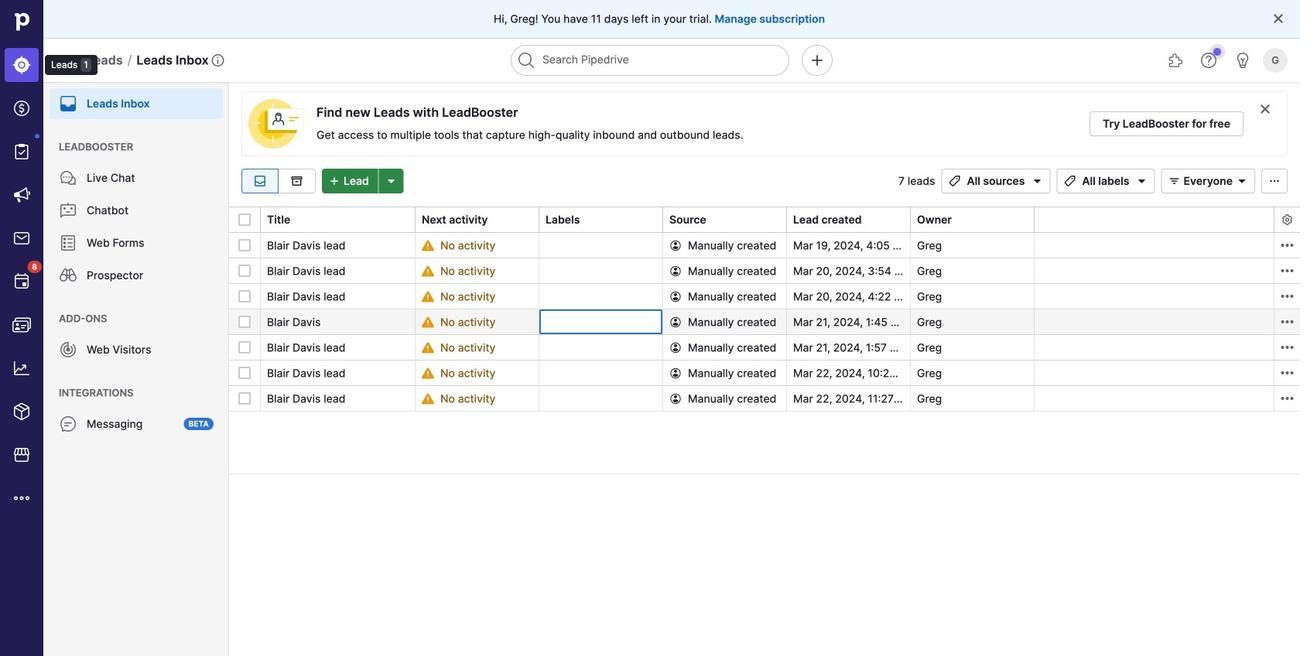 Task type: vqa. For each thing, say whether or not it's contained in the screenshot.
the open menu image
no



Task type: describe. For each thing, give the bounding box(es) containing it.
home image
[[10, 10, 33, 33]]

7 row from the top
[[229, 386, 1301, 412]]

insights image
[[12, 359, 31, 378]]

color warning image for 4th row from the bottom of the page
[[422, 316, 434, 329]]

Search Pipedrive field
[[511, 45, 790, 76]]

0 horizontal spatial color undefined image
[[12, 273, 31, 291]]

marketplace image
[[12, 446, 31, 465]]

1 row from the top
[[229, 233, 1301, 259]]

1 color warning image from the top
[[422, 240, 434, 252]]

products image
[[12, 403, 31, 421]]

add lead element
[[322, 169, 404, 194]]

4 row from the top
[[229, 309, 1301, 335]]

color warning image for 6th row from the top of the page
[[422, 367, 434, 380]]

6 row from the top
[[229, 360, 1301, 386]]

more image
[[12, 489, 31, 508]]

5 row from the top
[[229, 335, 1301, 361]]

menu toggle image
[[59, 51, 77, 70]]

3 color warning image from the top
[[422, 342, 434, 354]]

campaigns image
[[12, 186, 31, 204]]

3 row from the top
[[229, 283, 1301, 310]]

1 horizontal spatial color undefined image
[[59, 266, 77, 285]]



Task type: locate. For each thing, give the bounding box(es) containing it.
3 color warning image from the top
[[422, 367, 434, 380]]

color warning image
[[422, 291, 434, 303], [422, 316, 434, 329], [422, 367, 434, 380]]

quick add image
[[808, 51, 827, 70]]

archive image
[[288, 175, 306, 187]]

leads image
[[12, 56, 31, 74]]

contacts image
[[12, 316, 31, 335]]

row
[[229, 233, 1301, 259], [229, 258, 1301, 284], [229, 283, 1301, 310], [229, 309, 1301, 335], [229, 335, 1301, 361], [229, 360, 1301, 386], [229, 386, 1301, 412]]

2 row from the top
[[229, 258, 1301, 284]]

color secondary image
[[1282, 214, 1294, 226], [1279, 262, 1297, 280], [1279, 287, 1297, 306], [1279, 313, 1297, 331], [1279, 338, 1297, 357], [1279, 389, 1297, 408]]

1 color warning image from the top
[[422, 291, 434, 303]]

info image
[[212, 54, 224, 67]]

color primary image
[[325, 175, 344, 187], [1029, 175, 1047, 187], [1133, 175, 1152, 187], [1234, 175, 1252, 187], [238, 214, 251, 226], [238, 239, 251, 252], [670, 240, 682, 252], [670, 265, 682, 278], [670, 291, 682, 303], [670, 316, 682, 329], [238, 341, 251, 354], [670, 342, 682, 354], [670, 367, 682, 380], [238, 393, 251, 405], [670, 393, 682, 405]]

color undefined image
[[59, 266, 77, 285], [12, 273, 31, 291]]

deals image
[[12, 99, 31, 118]]

2 vertical spatial color secondary image
[[1279, 364, 1297, 383]]

sales assistant image
[[1234, 51, 1253, 70]]

inbox image
[[251, 175, 269, 187]]

0 vertical spatial color secondary image
[[1260, 103, 1272, 115]]

color warning image
[[422, 240, 434, 252], [422, 265, 434, 278], [422, 342, 434, 354], [422, 393, 434, 405]]

grid
[[229, 206, 1301, 657]]

2 color warning image from the top
[[422, 316, 434, 329]]

menu
[[0, 0, 98, 657], [43, 82, 229, 657]]

sales inbox image
[[12, 229, 31, 248]]

color undefined image
[[59, 94, 77, 113], [12, 142, 31, 161], [59, 169, 77, 187], [59, 201, 77, 220], [59, 234, 77, 252], [59, 341, 77, 359], [59, 415, 77, 434]]

0 vertical spatial color warning image
[[422, 291, 434, 303]]

color secondary image
[[1260, 103, 1272, 115], [1279, 236, 1297, 255], [1279, 364, 1297, 383]]

1 vertical spatial color secondary image
[[1279, 236, 1297, 255]]

menu item
[[0, 43, 43, 87], [43, 82, 229, 119]]

2 vertical spatial color warning image
[[422, 367, 434, 380]]

color secondary image for first row
[[1279, 236, 1297, 255]]

4 color warning image from the top
[[422, 393, 434, 405]]

color secondary image for 6th row from the top of the page
[[1279, 364, 1297, 383]]

color primary image
[[1273, 12, 1285, 25], [946, 175, 964, 187], [1061, 175, 1080, 187], [1166, 175, 1184, 187], [1266, 175, 1285, 187], [238, 265, 251, 277], [238, 290, 251, 303], [238, 316, 251, 328], [238, 367, 251, 379]]

color warning image for 5th row from the bottom
[[422, 291, 434, 303]]

1 vertical spatial color warning image
[[422, 316, 434, 329]]

add lead options image
[[382, 175, 401, 187]]

quick help image
[[1200, 51, 1219, 70]]

2 color warning image from the top
[[422, 265, 434, 278]]



